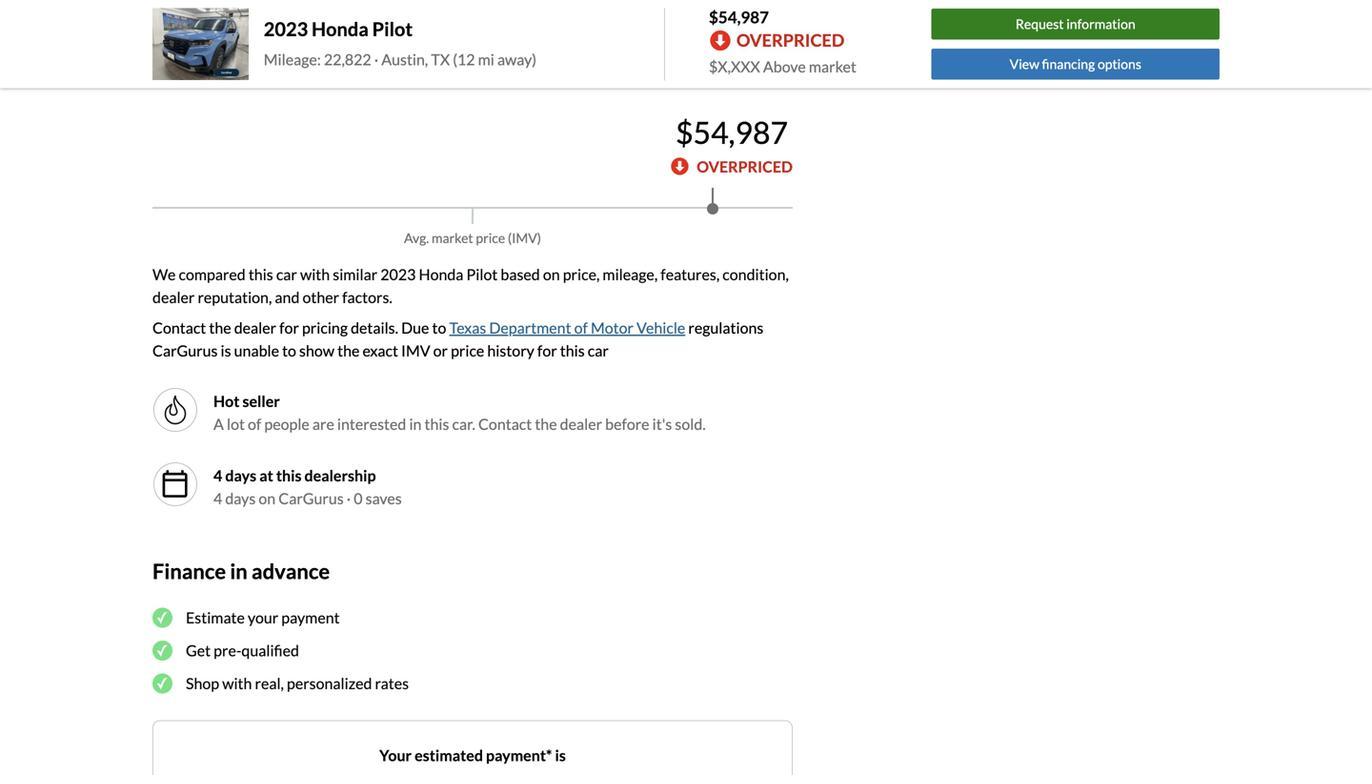 Task type: locate. For each thing, give the bounding box(es) containing it.
· left austin,
[[374, 50, 379, 68]]

1 horizontal spatial cargurus
[[279, 489, 344, 507]]

cargurus inside regulations cargurus is unable to show the exact imv or price history for this car
[[153, 341, 218, 360]]

honda
[[312, 17, 369, 40], [419, 265, 464, 283]]

is right payment*
[[555, 746, 566, 765]]

your
[[380, 746, 412, 765]]

$54,987 up $x,xxx
[[709, 7, 769, 27]]

2023 honda pilot image
[[153, 8, 249, 80]]

1 vertical spatial in
[[230, 558, 248, 583]]

people
[[264, 414, 310, 433]]

cargurus up hot seller icon
[[153, 341, 218, 360]]

on
[[543, 265, 560, 283], [259, 489, 276, 507]]

0 vertical spatial of
[[574, 318, 588, 337]]

0 horizontal spatial ·
[[347, 489, 351, 507]]

to
[[432, 318, 447, 337], [282, 341, 296, 360]]

1 horizontal spatial pilot
[[467, 265, 498, 283]]

0 horizontal spatial in
[[230, 558, 248, 583]]

days up 'finance in advance'
[[225, 489, 256, 507]]

honda inside 2023 honda pilot mileage: 22,822 · austin, tx (12 mi away)
[[312, 17, 369, 40]]

with
[[300, 265, 330, 283], [222, 674, 252, 693]]

of right the lot
[[248, 414, 261, 433]]

for down and
[[279, 318, 299, 337]]

of inside hot seller a lot of people are interested in this car. contact the dealer before it's sold.
[[248, 414, 261, 433]]

2 horizontal spatial the
[[535, 414, 557, 433]]

request
[[1016, 16, 1064, 32]]

dealership
[[305, 466, 376, 485]]

price down "texas"
[[451, 341, 485, 360]]

is left unable
[[221, 341, 231, 360]]

1 vertical spatial $54,987
[[676, 114, 788, 150]]

the down the reputation,
[[209, 318, 231, 337]]

the left before at left bottom
[[535, 414, 557, 433]]

0 horizontal spatial to
[[282, 341, 296, 360]]

2023 up mileage: on the top
[[264, 17, 308, 40]]

we compared this car with similar 2023 honda pilot based on price, mileage, features, condition, dealer reputation, and other factors.
[[153, 265, 789, 306]]

cargurus inside 4 days at this dealership 4 days on cargurus · 0 saves
[[279, 489, 344, 507]]

4 days at this dealership image
[[153, 461, 198, 507], [160, 469, 191, 499]]

0 horizontal spatial market
[[432, 230, 473, 246]]

1 horizontal spatial dealer
[[234, 318, 277, 337]]

price left (imv)
[[476, 230, 505, 246]]

1 days from the top
[[225, 466, 257, 485]]

0 vertical spatial price
[[476, 230, 505, 246]]

on inside we compared this car with similar 2023 honda pilot based on price, mileage, features, condition, dealer reputation, and other factors.
[[543, 265, 560, 283]]

for inside regulations cargurus is unable to show the exact imv or price history for this car
[[538, 341, 557, 360]]

0 horizontal spatial 2023
[[264, 17, 308, 40]]

0 horizontal spatial pilot
[[372, 17, 413, 40]]

show
[[299, 341, 335, 360]]

in
[[409, 414, 422, 433], [230, 558, 248, 583]]

1 horizontal spatial to
[[432, 318, 447, 337]]

2 horizontal spatial dealer
[[560, 414, 603, 433]]

contact down we
[[153, 318, 206, 337]]

2 vertical spatial the
[[535, 414, 557, 433]]

due to texas department of motor vehicle
[[401, 318, 686, 337]]

1 vertical spatial days
[[225, 489, 256, 507]]

1 horizontal spatial of
[[574, 318, 588, 337]]

0 vertical spatial days
[[225, 466, 257, 485]]

0 horizontal spatial car
[[276, 265, 297, 283]]

this inside regulations cargurus is unable to show the exact imv or price history for this car
[[560, 341, 585, 360]]

0 vertical spatial 4
[[214, 466, 222, 485]]

1 horizontal spatial the
[[338, 341, 360, 360]]

1 vertical spatial pilot
[[467, 265, 498, 283]]

car down motor
[[588, 341, 609, 360]]

seller
[[243, 392, 280, 410]]

2023 up 'factors.'
[[381, 265, 416, 283]]

cargurus
[[153, 341, 218, 360], [279, 489, 344, 507]]

0 vertical spatial 2023
[[264, 17, 308, 40]]

a
[[214, 414, 224, 433]]

contact
[[153, 318, 206, 337], [479, 414, 532, 433]]

0 horizontal spatial is
[[221, 341, 231, 360]]

it's
[[653, 414, 672, 433]]

0 vertical spatial the
[[209, 318, 231, 337]]

0 vertical spatial in
[[409, 414, 422, 433]]

2 vertical spatial dealer
[[560, 414, 603, 433]]

1 4 from the top
[[214, 466, 222, 485]]

0 vertical spatial is
[[221, 341, 231, 360]]

sold.
[[675, 414, 706, 433]]

the right show
[[338, 341, 360, 360]]

0 horizontal spatial on
[[259, 489, 276, 507]]

0 vertical spatial contact
[[153, 318, 206, 337]]

1 vertical spatial dealer
[[234, 318, 277, 337]]

1 vertical spatial 2023
[[381, 265, 416, 283]]

(12
[[453, 50, 475, 68]]

honda up the 22,822
[[312, 17, 369, 40]]

1 vertical spatial 4
[[214, 489, 222, 507]]

2023
[[264, 17, 308, 40], [381, 265, 416, 283]]

1 horizontal spatial contact
[[479, 414, 532, 433]]

market right avg.
[[432, 230, 473, 246]]

1 horizontal spatial with
[[300, 265, 330, 283]]

contact right car.
[[479, 414, 532, 433]]

price
[[476, 230, 505, 246], [451, 341, 485, 360]]

with left real,
[[222, 674, 252, 693]]

1 vertical spatial honda
[[419, 265, 464, 283]]

1 horizontal spatial car
[[588, 341, 609, 360]]

1 vertical spatial on
[[259, 489, 276, 507]]

0 vertical spatial honda
[[312, 17, 369, 40]]

in right finance
[[230, 558, 248, 583]]

this down texas department of motor vehicle link
[[560, 341, 585, 360]]

this inside we compared this car with similar 2023 honda pilot based on price, mileage, features, condition, dealer reputation, and other factors.
[[249, 265, 273, 283]]

pilot inside 2023 honda pilot mileage: 22,822 · austin, tx (12 mi away)
[[372, 17, 413, 40]]

dealer up unable
[[234, 318, 277, 337]]

estimate
[[186, 608, 245, 627]]

days
[[225, 466, 257, 485], [225, 489, 256, 507]]

0 vertical spatial cargurus
[[153, 341, 218, 360]]

pilot
[[372, 17, 413, 40], [467, 265, 498, 283]]

car
[[276, 265, 297, 283], [588, 341, 609, 360]]

reputation,
[[198, 288, 272, 306]]

car.
[[452, 414, 476, 433]]

of left motor
[[574, 318, 588, 337]]

dealer left before at left bottom
[[560, 414, 603, 433]]

texas
[[449, 318, 486, 337]]

1 vertical spatial market
[[432, 230, 473, 246]]

information
[[1067, 16, 1136, 32]]

contact the dealer for pricing details.
[[153, 318, 398, 337]]

mileage,
[[603, 265, 658, 283]]

1 horizontal spatial ·
[[374, 50, 379, 68]]

2 4 from the top
[[214, 489, 222, 507]]

car up and
[[276, 265, 297, 283]]

honda down avg.
[[419, 265, 464, 283]]

saves
[[366, 489, 402, 507]]

· inside 4 days at this dealership 4 days on cargurus · 0 saves
[[347, 489, 351, 507]]

compared
[[179, 265, 246, 283]]

$54,987 for $x,xxx
[[709, 7, 769, 27]]

0 vertical spatial on
[[543, 265, 560, 283]]

market right above
[[809, 57, 857, 76]]

1 horizontal spatial on
[[543, 265, 560, 283]]

cargurus down dealership
[[279, 489, 344, 507]]

(imv)
[[508, 230, 541, 246]]

this left car.
[[425, 414, 449, 433]]

the inside regulations cargurus is unable to show the exact imv or price history for this car
[[338, 341, 360, 360]]

in right interested
[[409, 414, 422, 433]]

0 vertical spatial with
[[300, 265, 330, 283]]

0 horizontal spatial for
[[279, 318, 299, 337]]

4 down a
[[214, 489, 222, 507]]

dealer down we
[[153, 288, 195, 306]]

estimated
[[415, 746, 483, 765]]

$54,987
[[709, 7, 769, 27], [676, 114, 788, 150]]

0
[[354, 489, 363, 507]]

0 vertical spatial pilot
[[372, 17, 413, 40]]

contact inside hot seller a lot of people are interested in this car. contact the dealer before it's sold.
[[479, 414, 532, 433]]

hot seller image
[[153, 387, 198, 433]]

$x,xxx above market
[[709, 57, 857, 76]]

we
[[153, 265, 176, 283]]

to down contact the dealer for pricing details.
[[282, 341, 296, 360]]

this up the reputation,
[[249, 265, 273, 283]]

with up other
[[300, 265, 330, 283]]

0 horizontal spatial dealer
[[153, 288, 195, 306]]

is inside regulations cargurus is unable to show the exact imv or price history for this car
[[221, 341, 231, 360]]

of
[[574, 318, 588, 337], [248, 414, 261, 433]]

imv
[[401, 341, 430, 360]]

1 horizontal spatial 2023
[[381, 265, 416, 283]]

0 vertical spatial market
[[809, 57, 857, 76]]

price,
[[563, 265, 600, 283]]

pilot inside we compared this car with similar 2023 honda pilot based on price, mileage, features, condition, dealer reputation, and other factors.
[[467, 265, 498, 283]]

1 vertical spatial of
[[248, 414, 261, 433]]

0 horizontal spatial the
[[209, 318, 231, 337]]

with inside we compared this car with similar 2023 honda pilot based on price, mileage, features, condition, dealer reputation, and other factors.
[[300, 265, 330, 283]]

0 horizontal spatial cargurus
[[153, 341, 218, 360]]

features,
[[661, 265, 720, 283]]

·
[[374, 50, 379, 68], [347, 489, 351, 507]]

1 vertical spatial car
[[588, 341, 609, 360]]

· left the 0
[[347, 489, 351, 507]]

estimate your payment
[[186, 608, 340, 627]]

for
[[279, 318, 299, 337], [538, 341, 557, 360]]

1 horizontal spatial in
[[409, 414, 422, 433]]

0 horizontal spatial of
[[248, 414, 261, 433]]

1 vertical spatial to
[[282, 341, 296, 360]]

$54,987 up overpriced
[[676, 114, 788, 150]]

view financing options
[[1010, 56, 1142, 72]]

market
[[809, 57, 857, 76], [432, 230, 473, 246]]

on left price,
[[543, 265, 560, 283]]

0 vertical spatial to
[[432, 318, 447, 337]]

to inside regulations cargurus is unable to show the exact imv or price history for this car
[[282, 341, 296, 360]]

4 left at
[[214, 466, 222, 485]]

on down at
[[259, 489, 276, 507]]

qualified
[[242, 641, 299, 660]]

0 vertical spatial $54,987
[[709, 7, 769, 27]]

pilot down avg. market price (imv)
[[467, 265, 498, 283]]

0 vertical spatial car
[[276, 265, 297, 283]]

1 horizontal spatial honda
[[419, 265, 464, 283]]

1 vertical spatial ·
[[347, 489, 351, 507]]

or
[[433, 341, 448, 360]]

1 vertical spatial the
[[338, 341, 360, 360]]

4
[[214, 466, 222, 485], [214, 489, 222, 507]]

1 horizontal spatial for
[[538, 341, 557, 360]]

0 horizontal spatial with
[[222, 674, 252, 693]]

this right at
[[276, 466, 302, 485]]

0 vertical spatial ·
[[374, 50, 379, 68]]

0 vertical spatial dealer
[[153, 288, 195, 306]]

1 vertical spatial for
[[538, 341, 557, 360]]

is
[[221, 341, 231, 360], [555, 746, 566, 765]]

the
[[209, 318, 231, 337], [338, 341, 360, 360], [535, 414, 557, 433]]

1 horizontal spatial market
[[809, 57, 857, 76]]

for down due to texas department of motor vehicle
[[538, 341, 557, 360]]

0 horizontal spatial honda
[[312, 17, 369, 40]]

1 vertical spatial cargurus
[[279, 489, 344, 507]]

1 vertical spatial is
[[555, 746, 566, 765]]

payment
[[282, 608, 340, 627]]

2023 inside we compared this car with similar 2023 honda pilot based on price, mileage, features, condition, dealer reputation, and other factors.
[[381, 265, 416, 283]]

pilot up austin,
[[372, 17, 413, 40]]

to up or
[[432, 318, 447, 337]]

1 vertical spatial price
[[451, 341, 485, 360]]

days left at
[[225, 466, 257, 485]]

dealer
[[153, 288, 195, 306], [234, 318, 277, 337], [560, 414, 603, 433]]

1 vertical spatial contact
[[479, 414, 532, 433]]



Task type: describe. For each thing, give the bounding box(es) containing it.
overpriced
[[697, 157, 793, 176]]

hot
[[214, 392, 240, 410]]

due
[[401, 318, 429, 337]]

motor
[[591, 318, 634, 337]]

tx
[[431, 50, 450, 68]]

dealer inside hot seller a lot of people are interested in this car. contact the dealer before it's sold.
[[560, 414, 603, 433]]

real,
[[255, 674, 284, 693]]

other
[[303, 288, 339, 306]]

above
[[764, 57, 806, 76]]

1 vertical spatial with
[[222, 674, 252, 693]]

request information
[[1016, 16, 1136, 32]]

this inside 4 days at this dealership 4 days on cargurus · 0 saves
[[276, 466, 302, 485]]

hot seller a lot of people are interested in this car. contact the dealer before it's sold.
[[214, 392, 706, 433]]

this inside hot seller a lot of people are interested in this car. contact the dealer before it's sold.
[[425, 414, 449, 433]]

0 vertical spatial for
[[279, 318, 299, 337]]

unable
[[234, 341, 279, 360]]

honda inside we compared this car with similar 2023 honda pilot based on price, mileage, features, condition, dealer reputation, and other factors.
[[419, 265, 464, 283]]

financing
[[1042, 56, 1096, 72]]

mi
[[478, 50, 495, 68]]

at
[[259, 466, 273, 485]]

on inside 4 days at this dealership 4 days on cargurus · 0 saves
[[259, 489, 276, 507]]

lot
[[227, 414, 245, 433]]

vehicle
[[637, 318, 686, 337]]

of for department
[[574, 318, 588, 337]]

pricing
[[153, 59, 218, 84]]

shop with real, personalized rates
[[186, 674, 409, 693]]

22,822
[[324, 50, 371, 68]]

the inside hot seller a lot of people are interested in this car. contact the dealer before it's sold.
[[535, 414, 557, 433]]

0 horizontal spatial contact
[[153, 318, 206, 337]]

$x,xxx
[[709, 57, 761, 76]]

2023 inside 2023 honda pilot mileage: 22,822 · austin, tx (12 mi away)
[[264, 17, 308, 40]]

get pre-qualified
[[186, 641, 299, 660]]

2 days from the top
[[225, 489, 256, 507]]

$54,987 for overpriced
[[676, 114, 788, 150]]

rates
[[375, 674, 409, 693]]

pre-
[[214, 641, 242, 660]]

exact
[[363, 341, 398, 360]]

· inside 2023 honda pilot mileage: 22,822 · austin, tx (12 mi away)
[[374, 50, 379, 68]]

pricing
[[302, 318, 348, 337]]

hot seller image
[[160, 394, 191, 425]]

payment*
[[486, 746, 552, 765]]

your estimated payment* is
[[380, 746, 566, 765]]

view
[[1010, 56, 1040, 72]]

car inside we compared this car with similar 2023 honda pilot based on price, mileage, features, condition, dealer reputation, and other factors.
[[276, 265, 297, 283]]

overpriced image
[[671, 157, 690, 176]]

regulations
[[689, 318, 764, 337]]

options
[[1098, 56, 1142, 72]]

dealer inside we compared this car with similar 2023 honda pilot based on price, mileage, features, condition, dealer reputation, and other factors.
[[153, 288, 195, 306]]

overpriced
[[737, 30, 845, 51]]

advance
[[252, 558, 330, 583]]

department
[[489, 318, 572, 337]]

2023 honda pilot mileage: 22,822 · austin, tx (12 mi away)
[[264, 17, 537, 68]]

shop
[[186, 674, 219, 693]]

personalized
[[287, 674, 372, 693]]

are
[[313, 414, 334, 433]]

finance in advance
[[153, 558, 330, 583]]

away)
[[498, 50, 537, 68]]

avg.
[[404, 230, 429, 246]]

car inside regulations cargurus is unable to show the exact imv or price history for this car
[[588, 341, 609, 360]]

mileage:
[[264, 50, 321, 68]]

before
[[605, 414, 650, 433]]

your
[[248, 608, 279, 627]]

based
[[501, 265, 540, 283]]

of for lot
[[248, 414, 261, 433]]

factors.
[[342, 288, 393, 306]]

details.
[[351, 318, 398, 337]]

history
[[488, 341, 535, 360]]

austin,
[[382, 50, 428, 68]]

price inside regulations cargurus is unable to show the exact imv or price history for this car
[[451, 341, 485, 360]]

4 days at this dealership 4 days on cargurus · 0 saves
[[214, 466, 402, 507]]

and
[[275, 288, 300, 306]]

1 horizontal spatial is
[[555, 746, 566, 765]]

view financing options button
[[932, 49, 1220, 80]]

similar
[[333, 265, 378, 283]]

condition,
[[723, 265, 789, 283]]

texas department of motor vehicle link
[[449, 318, 686, 337]]

request information button
[[932, 9, 1220, 40]]

avg. market price (imv)
[[404, 230, 541, 246]]

interested
[[337, 414, 406, 433]]

get
[[186, 641, 211, 660]]

in inside hot seller a lot of people are interested in this car. contact the dealer before it's sold.
[[409, 414, 422, 433]]

finance
[[153, 558, 226, 583]]

regulations cargurus is unable to show the exact imv or price history for this car
[[153, 318, 764, 360]]



Task type: vqa. For each thing, say whether or not it's contained in the screenshot.
the bottommost "for"
yes



